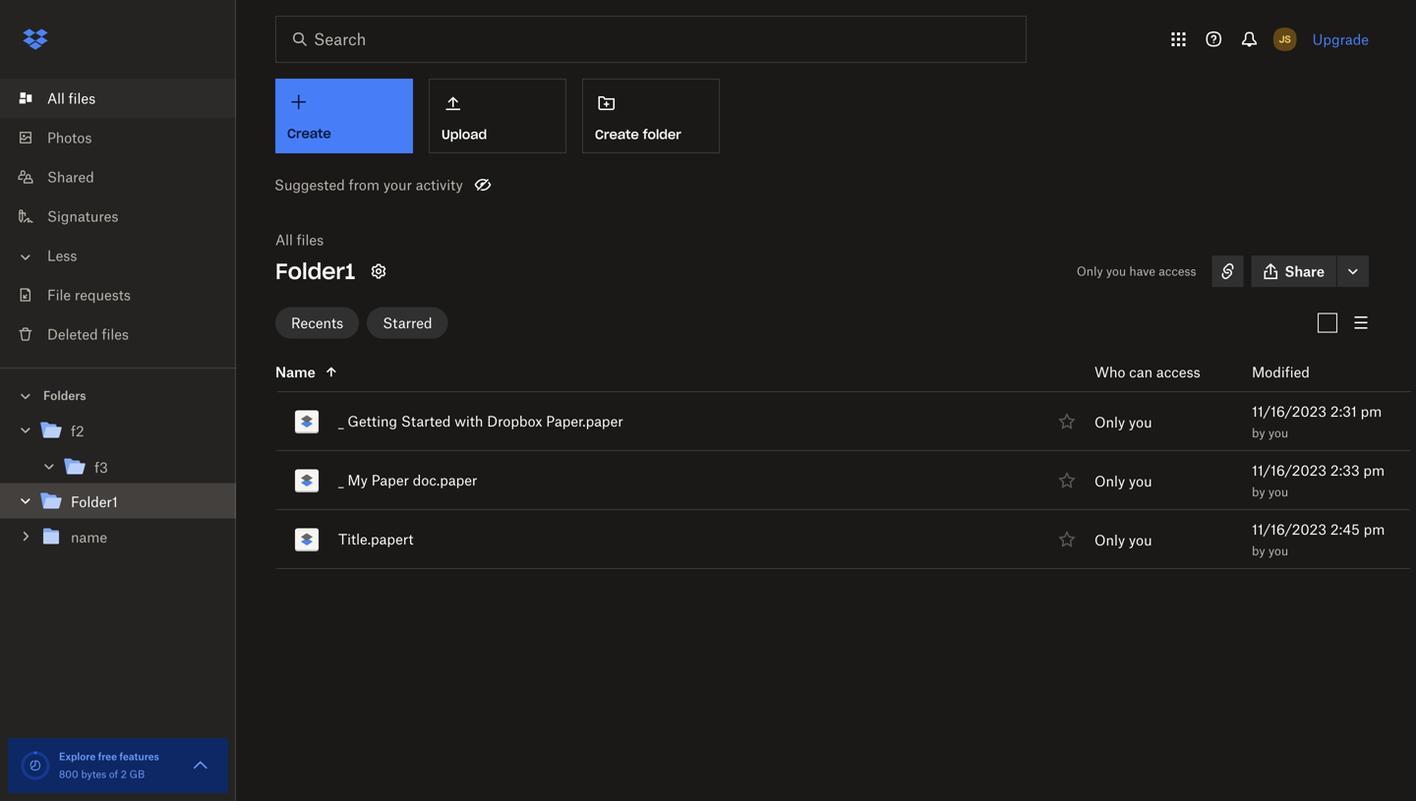 Task type: describe. For each thing, give the bounding box(es) containing it.
paper.paper
[[546, 413, 623, 430]]

create for create
[[287, 125, 331, 142]]

group containing f2
[[0, 410, 236, 570]]

1 vertical spatial access
[[1157, 364, 1201, 381]]

folder settings image
[[367, 260, 391, 283]]

file requests
[[47, 287, 131, 304]]

suggested from your activity
[[274, 177, 463, 193]]

photos
[[47, 129, 92, 146]]

table containing name
[[232, 353, 1412, 570]]

pm for 11/16/2023 2:31 pm
[[1361, 403, 1383, 420]]

signatures
[[47, 208, 118, 225]]

create for create folder
[[595, 126, 639, 143]]

upload button
[[429, 79, 567, 153]]

js button
[[1270, 24, 1301, 55]]

Search in folder "Dropbox" text field
[[314, 28, 986, 51]]

create folder button
[[582, 79, 720, 153]]

who can access
[[1095, 364, 1201, 381]]

title.papert link
[[338, 528, 414, 551]]

2:33
[[1331, 462, 1360, 479]]

shared link
[[16, 157, 236, 197]]

quota usage element
[[20, 751, 51, 782]]

f3 link
[[63, 455, 220, 482]]

only you for 11/16/2023 2:31 pm
[[1095, 414, 1153, 431]]

deleted files link
[[16, 315, 236, 354]]

_ getting started with dropbox paper.paper
[[338, 413, 623, 430]]

have
[[1130, 264, 1156, 279]]

file
[[47, 287, 71, 304]]

modified
[[1252, 364, 1310, 381]]

only you for 11/16/2023 2:33 pm
[[1095, 473, 1153, 490]]

_ for _ getting started with dropbox paper.paper
[[338, 413, 344, 430]]

only you button for 11/16/2023 2:31 pm
[[1095, 412, 1153, 433]]

1 horizontal spatial all files link
[[275, 230, 324, 250]]

f3
[[94, 459, 108, 476]]

create button
[[275, 79, 413, 153]]

explore
[[59, 751, 96, 763]]

2 horizontal spatial files
[[297, 232, 324, 248]]

only you button for 11/16/2023 2:33 pm
[[1095, 471, 1153, 492]]

1 vertical spatial all
[[275, 232, 293, 248]]

11/16/2023 for 11/16/2023 2:31 pm
[[1252, 403, 1327, 420]]

only you have access
[[1077, 264, 1197, 279]]

folder1 link
[[39, 489, 220, 516]]

title.papert
[[338, 531, 414, 548]]

can
[[1130, 364, 1153, 381]]

0 horizontal spatial folder1
[[71, 494, 118, 511]]

add to starred image
[[1056, 469, 1079, 492]]

starred button
[[367, 307, 448, 339]]

started
[[401, 413, 451, 430]]

recents
[[291, 315, 344, 332]]

11/16/2023 2:45 pm by you
[[1252, 521, 1386, 559]]

with
[[455, 413, 483, 430]]

only you button for 11/16/2023 2:45 pm
[[1095, 530, 1153, 551]]

2:31
[[1331, 403, 1358, 420]]

add to starred image for 11/16/2023 2:45 pm
[[1056, 528, 1079, 551]]

0 horizontal spatial all files link
[[16, 79, 236, 118]]

js
[[1280, 33, 1292, 45]]

name
[[71, 529, 107, 546]]

file requests link
[[16, 275, 236, 315]]

_ getting started with dropbox paper.paper link
[[338, 410, 623, 433]]

only for 11/16/2023 2:45 pm
[[1095, 532, 1126, 549]]

upload
[[442, 126, 487, 143]]

11/16/2023 for 11/16/2023 2:45 pm
[[1252, 521, 1327, 538]]

my
[[348, 472, 368, 489]]

2
[[121, 769, 127, 781]]

deleted files
[[47, 326, 129, 343]]

doc.paper
[[413, 472, 478, 489]]

dropbox image
[[16, 20, 55, 59]]



Task type: vqa. For each thing, say whether or not it's contained in the screenshot.
the Recents
yes



Task type: locate. For each thing, give the bounding box(es) containing it.
create
[[287, 125, 331, 142], [595, 126, 639, 143]]

share button
[[1252, 256, 1337, 287]]

create inside button
[[595, 126, 639, 143]]

access right 'can'
[[1157, 364, 1201, 381]]

1 vertical spatial folder1
[[71, 494, 118, 511]]

0 vertical spatial only you button
[[1095, 412, 1153, 433]]

create up suggested
[[287, 125, 331, 142]]

suggested
[[274, 177, 345, 193]]

0 vertical spatial only you
[[1095, 414, 1153, 431]]

group
[[0, 410, 236, 570]]

only you inside name _ getting started with dropbox paper.paper, modified 11/16/2023 2:31 pm, element
[[1095, 414, 1153, 431]]

0 vertical spatial files
[[69, 90, 96, 107]]

dropbox
[[487, 413, 543, 430]]

only you
[[1095, 414, 1153, 431], [1095, 473, 1153, 490], [1095, 532, 1153, 549]]

0 vertical spatial add to starred image
[[1056, 410, 1079, 433]]

11/16/2023
[[1252, 403, 1327, 420], [1252, 462, 1327, 479], [1252, 521, 1327, 538]]

folder1
[[275, 258, 355, 285], [71, 494, 118, 511]]

features
[[119, 751, 159, 763]]

1 horizontal spatial all
[[275, 232, 293, 248]]

_ for _ my paper doc.paper
[[338, 472, 344, 489]]

who
[[1095, 364, 1126, 381]]

list containing all files
[[0, 67, 236, 368]]

only inside name title.papert, modified 11/16/2023 2:45 pm, "element"
[[1095, 532, 1126, 549]]

add to starred image up add to starred image
[[1056, 410, 1079, 433]]

all files
[[47, 90, 96, 107], [275, 232, 324, 248]]

2 vertical spatial only you
[[1095, 532, 1153, 549]]

all up "photos"
[[47, 90, 65, 107]]

photos link
[[16, 118, 236, 157]]

files
[[69, 90, 96, 107], [297, 232, 324, 248], [102, 326, 129, 343]]

1 by from the top
[[1252, 426, 1266, 441]]

11/16/2023 down modified
[[1252, 403, 1327, 420]]

_ inside _ getting started with dropbox paper.paper 'link'
[[338, 413, 344, 430]]

folders
[[43, 389, 86, 403]]

_ left the my
[[338, 472, 344, 489]]

2:45
[[1331, 521, 1361, 538]]

2 by from the top
[[1252, 485, 1266, 500]]

by down modified
[[1252, 426, 1266, 441]]

2 vertical spatial by
[[1252, 544, 1266, 559]]

name _ my paper doc.paper, modified 11/16/2023 2:33 pm, element
[[232, 452, 1412, 511]]

by for 11/16/2023 2:33 pm
[[1252, 485, 1266, 500]]

less image
[[16, 247, 35, 267]]

name button
[[275, 361, 1047, 384]]

1 vertical spatial all files
[[275, 232, 324, 248]]

11/16/2023 left 2:33
[[1252, 462, 1327, 479]]

by for 11/16/2023 2:45 pm
[[1252, 544, 1266, 559]]

bytes
[[81, 769, 106, 781]]

2 only you from the top
[[1095, 473, 1153, 490]]

0 vertical spatial all files
[[47, 90, 96, 107]]

11/16/2023 inside 11/16/2023 2:33 pm by you
[[1252, 462, 1327, 479]]

1 vertical spatial files
[[297, 232, 324, 248]]

all files link up "photos"
[[16, 79, 236, 118]]

only inside name _ getting started with dropbox paper.paper, modified 11/16/2023 2:31 pm, element
[[1095, 414, 1126, 431]]

add to starred image down add to starred image
[[1056, 528, 1079, 551]]

1 horizontal spatial all files
[[275, 232, 324, 248]]

1 horizontal spatial files
[[102, 326, 129, 343]]

2 only you button from the top
[[1095, 471, 1153, 492]]

1 vertical spatial add to starred image
[[1056, 528, 1079, 551]]

pm right 2:45
[[1364, 521, 1386, 538]]

your
[[384, 177, 412, 193]]

1 vertical spatial 11/16/2023
[[1252, 462, 1327, 479]]

explore free features 800 bytes of 2 gb
[[59, 751, 159, 781]]

1 vertical spatial only you
[[1095, 473, 1153, 490]]

you inside 11/16/2023 2:31 pm by you
[[1269, 426, 1289, 441]]

list
[[0, 67, 236, 368]]

all
[[47, 90, 65, 107], [275, 232, 293, 248]]

2 add to starred image from the top
[[1056, 528, 1079, 551]]

11/16/2023 inside 11/16/2023 2:31 pm by you
[[1252, 403, 1327, 420]]

add to starred image
[[1056, 410, 1079, 433], [1056, 528, 1079, 551]]

0 vertical spatial pm
[[1361, 403, 1383, 420]]

only you inside name title.papert, modified 11/16/2023 2:45 pm, "element"
[[1095, 532, 1153, 549]]

2 vertical spatial only you button
[[1095, 530, 1153, 551]]

only you button inside name _ getting started with dropbox paper.paper, modified 11/16/2023 2:31 pm, element
[[1095, 412, 1153, 433]]

only for 11/16/2023 2:31 pm
[[1095, 414, 1126, 431]]

3 by from the top
[[1252, 544, 1266, 559]]

0 vertical spatial 11/16/2023
[[1252, 403, 1327, 420]]

free
[[98, 751, 117, 763]]

only you inside name _ my paper doc.paper, modified 11/16/2023 2:33 pm, element
[[1095, 473, 1153, 490]]

name
[[275, 364, 316, 381]]

create left folder
[[595, 126, 639, 143]]

0 horizontal spatial all files
[[47, 90, 96, 107]]

access
[[1159, 264, 1197, 279], [1157, 364, 1201, 381]]

_ my paper doc.paper
[[338, 472, 478, 489]]

recents button
[[275, 307, 359, 339]]

folders button
[[0, 381, 236, 410]]

modified button
[[1252, 361, 1362, 384]]

upgrade
[[1313, 31, 1370, 48]]

only
[[1077, 264, 1103, 279], [1095, 414, 1126, 431], [1095, 473, 1126, 490], [1095, 532, 1126, 549]]

11/16/2023 left 2:45
[[1252, 521, 1327, 538]]

11/16/2023 for 11/16/2023 2:33 pm
[[1252, 462, 1327, 479]]

3 only you from the top
[[1095, 532, 1153, 549]]

1 add to starred image from the top
[[1056, 410, 1079, 433]]

files down file requests link on the left top
[[102, 326, 129, 343]]

3 only you button from the top
[[1095, 530, 1153, 551]]

by down 11/16/2023 2:33 pm by you at the right bottom of page
[[1252, 544, 1266, 559]]

name link
[[39, 525, 220, 551]]

less
[[47, 247, 77, 264]]

all files link down suggested
[[275, 230, 324, 250]]

0 horizontal spatial files
[[69, 90, 96, 107]]

by inside 11/16/2023 2:45 pm by you
[[1252, 544, 1266, 559]]

shared
[[47, 169, 94, 185]]

1 vertical spatial _
[[338, 472, 344, 489]]

0 vertical spatial by
[[1252, 426, 1266, 441]]

11/16/2023 2:33 pm by you
[[1252, 462, 1385, 500]]

0 vertical spatial _
[[338, 413, 344, 430]]

1 vertical spatial all files link
[[275, 230, 324, 250]]

1 only you from the top
[[1095, 414, 1153, 431]]

files inside list item
[[69, 90, 96, 107]]

getting
[[348, 413, 398, 430]]

only inside name _ my paper doc.paper, modified 11/16/2023 2:33 pm, element
[[1095, 473, 1126, 490]]

2 vertical spatial pm
[[1364, 521, 1386, 538]]

f2
[[71, 423, 84, 440]]

only you button inside name _ my paper doc.paper, modified 11/16/2023 2:33 pm, element
[[1095, 471, 1153, 492]]

you
[[1107, 264, 1127, 279], [1129, 414, 1153, 431], [1269, 426, 1289, 441], [1129, 473, 1153, 490], [1269, 485, 1289, 500], [1129, 532, 1153, 549], [1269, 544, 1289, 559]]

all files link
[[16, 79, 236, 118], [275, 230, 324, 250]]

activity
[[416, 177, 463, 193]]

paper
[[372, 472, 409, 489]]

all down suggested
[[275, 232, 293, 248]]

1 horizontal spatial create
[[595, 126, 639, 143]]

only for 11/16/2023 2:33 pm
[[1095, 473, 1126, 490]]

0 horizontal spatial create
[[287, 125, 331, 142]]

only you for 11/16/2023 2:45 pm
[[1095, 532, 1153, 549]]

by
[[1252, 426, 1266, 441], [1252, 485, 1266, 500], [1252, 544, 1266, 559]]

3 11/16/2023 from the top
[[1252, 521, 1327, 538]]

pm inside 11/16/2023 2:31 pm by you
[[1361, 403, 1383, 420]]

pm for 11/16/2023 2:33 pm
[[1364, 462, 1385, 479]]

1 vertical spatial by
[[1252, 485, 1266, 500]]

1 _ from the top
[[338, 413, 344, 430]]

name title.papert, modified 11/16/2023 2:45 pm, element
[[232, 511, 1412, 570]]

add to starred image inside name _ getting started with dropbox paper.paper, modified 11/16/2023 2:31 pm, element
[[1056, 410, 1079, 433]]

of
[[109, 769, 118, 781]]

all files inside list item
[[47, 90, 96, 107]]

_
[[338, 413, 344, 430], [338, 472, 344, 489]]

all files list item
[[0, 79, 236, 118]]

pm inside 11/16/2023 2:45 pm by you
[[1364, 521, 1386, 538]]

pm right the 2:31 at the bottom right
[[1361, 403, 1383, 420]]

2 _ from the top
[[338, 472, 344, 489]]

files for deleted files link
[[102, 326, 129, 343]]

_ my paper doc.paper link
[[338, 469, 478, 492]]

from
[[349, 177, 380, 193]]

f2 link
[[39, 419, 220, 445]]

access right "have"
[[1159, 264, 1197, 279]]

files up "photos"
[[69, 90, 96, 107]]

all files up "photos"
[[47, 90, 96, 107]]

create inside dropdown button
[[287, 125, 331, 142]]

by up 11/16/2023 2:45 pm by you
[[1252, 485, 1266, 500]]

folder
[[643, 126, 682, 143]]

only you button
[[1095, 412, 1153, 433], [1095, 471, 1153, 492], [1095, 530, 1153, 551]]

_ inside '_ my paper doc.paper' 'link'
[[338, 472, 344, 489]]

all files down suggested
[[275, 232, 324, 248]]

0 vertical spatial access
[[1159, 264, 1197, 279]]

1 vertical spatial pm
[[1364, 462, 1385, 479]]

800
[[59, 769, 78, 781]]

folder1 up 'recents'
[[275, 258, 355, 285]]

0 vertical spatial all
[[47, 90, 65, 107]]

by inside 11/16/2023 2:33 pm by you
[[1252, 485, 1266, 500]]

starred
[[383, 315, 433, 332]]

files for the leftmost "all files" link
[[69, 90, 96, 107]]

you inside 11/16/2023 2:45 pm by you
[[1269, 544, 1289, 559]]

pm inside 11/16/2023 2:33 pm by you
[[1364, 462, 1385, 479]]

0 horizontal spatial all
[[47, 90, 65, 107]]

all inside list item
[[47, 90, 65, 107]]

create folder
[[595, 126, 682, 143]]

signatures link
[[16, 197, 236, 236]]

2 vertical spatial 11/16/2023
[[1252, 521, 1327, 538]]

2 vertical spatial files
[[102, 326, 129, 343]]

gb
[[130, 769, 145, 781]]

only you button inside name title.papert, modified 11/16/2023 2:45 pm, "element"
[[1095, 530, 1153, 551]]

0 vertical spatial all files link
[[16, 79, 236, 118]]

1 vertical spatial only you button
[[1095, 471, 1153, 492]]

table
[[232, 353, 1412, 570]]

name _ getting started with dropbox paper.paper, modified 11/16/2023 2:31 pm, element
[[232, 393, 1412, 452]]

0 vertical spatial folder1
[[275, 258, 355, 285]]

11/16/2023 2:31 pm by you
[[1252, 403, 1383, 441]]

upgrade link
[[1313, 31, 1370, 48]]

pm right 2:33
[[1364, 462, 1385, 479]]

pm
[[1361, 403, 1383, 420], [1364, 462, 1385, 479], [1364, 521, 1386, 538]]

you inside 11/16/2023 2:33 pm by you
[[1269, 485, 1289, 500]]

by inside 11/16/2023 2:31 pm by you
[[1252, 426, 1266, 441]]

by for 11/16/2023 2:31 pm
[[1252, 426, 1266, 441]]

pm for 11/16/2023 2:45 pm
[[1364, 521, 1386, 538]]

add to starred image inside name title.papert, modified 11/16/2023 2:45 pm, "element"
[[1056, 528, 1079, 551]]

files down suggested
[[297, 232, 324, 248]]

folder1 down f3 at the bottom of page
[[71, 494, 118, 511]]

requests
[[75, 287, 131, 304]]

1 horizontal spatial folder1
[[275, 258, 355, 285]]

2 11/16/2023 from the top
[[1252, 462, 1327, 479]]

deleted
[[47, 326, 98, 343]]

1 11/16/2023 from the top
[[1252, 403, 1327, 420]]

share
[[1285, 263, 1325, 280]]

add to starred image for 11/16/2023 2:31 pm
[[1056, 410, 1079, 433]]

11/16/2023 inside 11/16/2023 2:45 pm by you
[[1252, 521, 1327, 538]]

1 only you button from the top
[[1095, 412, 1153, 433]]

_ left the getting on the left bottom of page
[[338, 413, 344, 430]]



